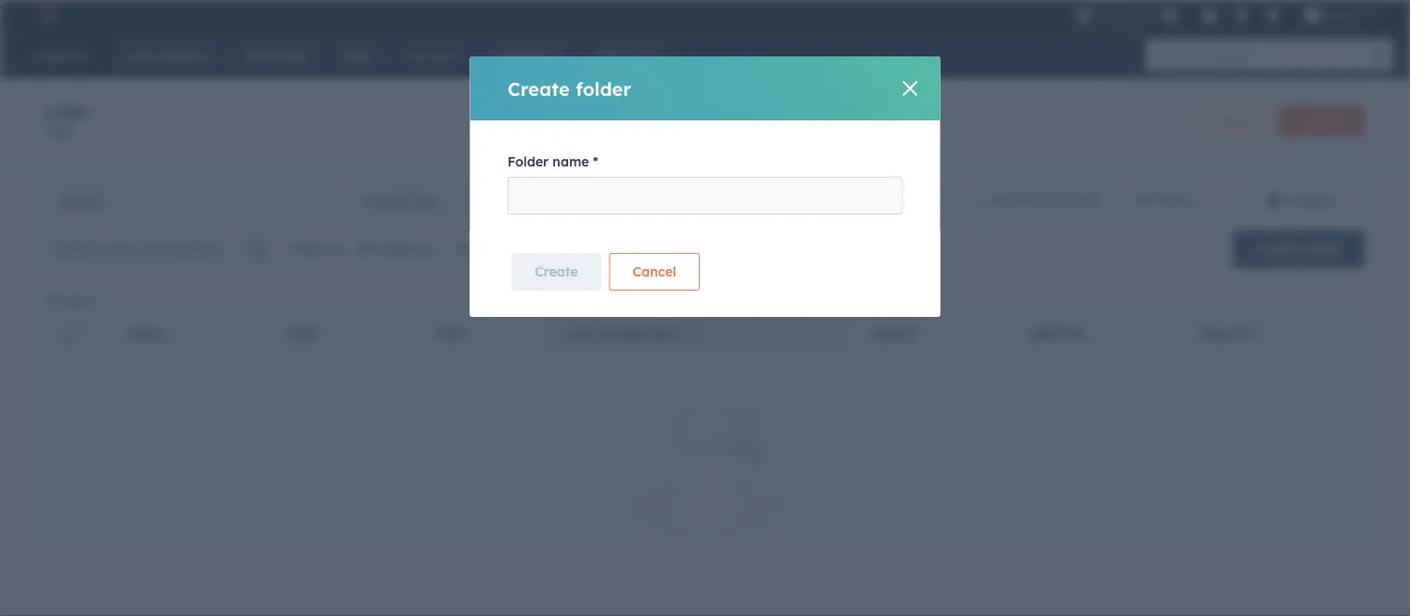 Task type: locate. For each thing, give the bounding box(es) containing it.
create folder button
[[1233, 230, 1365, 268]]

Folder name text field
[[508, 177, 903, 215]]

type
[[435, 327, 464, 341]]

add view (3/50) button
[[960, 181, 1123, 218]]

create folder
[[508, 77, 631, 100], [1256, 241, 1342, 257]]

all for all types
[[456, 241, 472, 257]]

name
[[128, 327, 162, 341]]

1 horizontal spatial press to sort. element
[[320, 326, 327, 342]]

settings link
[[1230, 5, 1253, 25]]

0 vertical spatial folder
[[576, 77, 631, 100]]

0 horizontal spatial press to sort. element
[[167, 326, 174, 342]]

1 vertical spatial create folder
[[1256, 241, 1342, 257]]

lists for all lists
[[79, 192, 103, 209]]

1 horizontal spatial create folder
[[1256, 241, 1342, 257]]

all right by: on the top
[[356, 241, 373, 257]]

1 horizontal spatial list
[[1334, 114, 1349, 128]]

name
[[553, 153, 589, 170]]

Search HubSpot search field
[[1146, 40, 1376, 72]]

press to sort. element right name
[[167, 326, 174, 342]]

descending sort. press to sort ascending. image
[[689, 326, 696, 339]]

press to sort. image
[[167, 326, 174, 339]]

all left views
[[1135, 191, 1152, 207]]

notifications button
[[1257, 0, 1289, 30]]

view
[[1022, 191, 1053, 207]]

list
[[1334, 114, 1349, 128], [55, 125, 71, 139]]

list right 1
[[55, 125, 71, 139]]

name button
[[105, 311, 264, 353]]

filter
[[292, 241, 323, 257]]

lists down lists 1 list
[[79, 192, 103, 209]]

menu
[[1073, 0, 1388, 30]]

1 lists from the left
[[79, 192, 103, 209]]

updated
[[595, 327, 649, 341]]

press to sort. element
[[167, 326, 174, 342], [320, 326, 327, 342]]

create up "folders"
[[1295, 114, 1331, 128]]

press to sort. element right size at the bottom left of page
[[320, 326, 327, 342]]

all
[[1135, 191, 1152, 207], [60, 192, 75, 209], [356, 241, 373, 257], [456, 241, 472, 257], [537, 241, 553, 257], [45, 292, 58, 307]]

add
[[992, 191, 1018, 207]]

list up "folders"
[[1334, 114, 1349, 128]]

all for all views
[[1135, 191, 1152, 207]]

all down lists 1 list
[[60, 192, 75, 209]]

folders
[[61, 292, 97, 307]]

create folder dialog
[[470, 56, 940, 317]]

1 horizontal spatial folder
[[1303, 241, 1342, 257]]

0 horizontal spatial list
[[55, 125, 71, 139]]

used in button
[[1178, 311, 1365, 353]]

create up folder name
[[508, 77, 570, 100]]

1
[[45, 125, 51, 139]]

marketplaces button
[[1151, 0, 1190, 30]]

lists right unused
[[413, 192, 437, 209]]

unused
[[362, 192, 409, 209]]

0 horizontal spatial folder
[[576, 77, 631, 100]]

press to sort. element inside name button
[[167, 326, 174, 342]]

create list link
[[1279, 106, 1365, 136]]

create down "folders"
[[1256, 241, 1299, 257]]

1 vertical spatial folder
[[1303, 241, 1342, 257]]

all objects button
[[537, 236, 618, 262]]

0 vertical spatial create folder
[[508, 77, 631, 100]]

all for all objects
[[537, 241, 553, 257]]

create folder inside button
[[1256, 241, 1342, 257]]

all lists
[[60, 192, 103, 209]]

all for all creators
[[356, 241, 373, 257]]

lists
[[45, 100, 89, 123]]

folder down "folders"
[[1303, 241, 1342, 257]]

2 press to sort. element from the left
[[320, 326, 327, 342]]

1 horizontal spatial lists
[[413, 192, 437, 209]]

unused lists
[[362, 192, 437, 209]]

create folder up name
[[508, 77, 631, 100]]

cancel button
[[609, 253, 700, 291]]

2 lists from the left
[[413, 192, 437, 209]]

(3/50)
[[1057, 191, 1098, 207]]

1 press to sort. element from the left
[[167, 326, 174, 342]]

creator
[[1030, 327, 1083, 341]]

filter by:
[[292, 241, 345, 257]]

create folder inside dialog
[[508, 77, 631, 100]]

folder up name
[[576, 77, 631, 100]]

all left folders
[[45, 292, 58, 307]]

all inside navigation
[[45, 292, 58, 307]]

create
[[508, 77, 570, 100], [1295, 114, 1331, 128], [1256, 241, 1299, 257], [535, 263, 578, 280]]

folder
[[576, 77, 631, 100], [1303, 241, 1342, 257]]

upgrade image
[[1075, 8, 1092, 25]]

add view (3/50)
[[992, 191, 1098, 207]]

all views
[[1135, 191, 1193, 207]]

last updated (pdt) button
[[541, 311, 849, 353]]

lists
[[79, 192, 103, 209], [413, 192, 437, 209]]

settings image
[[1233, 8, 1250, 25]]

notifications image
[[1264, 8, 1281, 25]]

press to sort. element inside size button
[[320, 326, 327, 342]]

upgrade
[[1096, 8, 1147, 24]]

views
[[1156, 191, 1193, 207]]

all left "objects" at top
[[537, 241, 553, 257]]

create folder down "folders"
[[1256, 241, 1342, 257]]

all left the "types"
[[456, 241, 472, 257]]

0 horizontal spatial create folder
[[508, 77, 631, 100]]

all types button
[[456, 236, 525, 262]]

create button
[[511, 253, 602, 291]]

0 horizontal spatial lists
[[79, 192, 103, 209]]

lists for unused lists
[[413, 192, 437, 209]]

folder inside dialog
[[576, 77, 631, 100]]



Task type: vqa. For each thing, say whether or not it's contained in the screenshot.
Jacob Simon IMAGE
no



Task type: describe. For each thing, give the bounding box(es) containing it.
all objects
[[537, 241, 605, 257]]

search button
[[1361, 40, 1393, 72]]

all types
[[456, 241, 512, 257]]

create inside lists banner
[[1295, 114, 1331, 128]]

creators
[[377, 241, 431, 257]]

menu containing apple
[[1073, 0, 1388, 30]]

Search lists and folders search field
[[45, 230, 280, 268]]

all creators
[[356, 241, 431, 257]]

hubspot link
[[23, 4, 71, 26]]

create list
[[1295, 114, 1349, 128]]

all views link
[[1123, 181, 1205, 218]]

create down all objects
[[535, 263, 578, 280]]

import link
[[1198, 106, 1268, 136]]

folder
[[508, 153, 549, 170]]

search image
[[1371, 49, 1384, 62]]

size button
[[264, 311, 412, 353]]

types
[[476, 241, 512, 257]]

all creators button
[[356, 236, 444, 262]]

all for all folders
[[45, 292, 58, 307]]

help image
[[1201, 8, 1218, 25]]

close image
[[903, 81, 918, 96]]

all for all lists
[[60, 192, 75, 209]]

list inside lists 1 list
[[55, 125, 71, 139]]

press to sort. element for name
[[167, 326, 174, 342]]

apple
[[1325, 7, 1358, 23]]

all folders navigation
[[45, 287, 1365, 311]]

last
[[564, 327, 592, 341]]

last updated (pdt)
[[564, 327, 683, 341]]

objects
[[557, 241, 605, 257]]

apple button
[[1293, 0, 1386, 30]]

size
[[287, 327, 314, 341]]

folder inside button
[[1303, 241, 1342, 257]]

bob builder image
[[1304, 7, 1321, 24]]

in
[[1235, 327, 1250, 341]]

marketplaces image
[[1162, 8, 1179, 25]]

hubspot image
[[34, 4, 56, 26]]

folder name
[[508, 153, 589, 170]]

press to sort. element for size
[[320, 326, 327, 342]]

object
[[872, 327, 918, 341]]

help button
[[1194, 0, 1226, 30]]

folders
[[1290, 192, 1335, 209]]

by:
[[327, 241, 345, 257]]

descending sort. press to sort ascending. element
[[689, 326, 696, 342]]

lists banner
[[45, 100, 1365, 142]]

used in
[[1201, 327, 1250, 341]]

lists 1 list
[[45, 100, 89, 139]]

import
[[1214, 114, 1252, 128]]

used
[[1201, 327, 1232, 341]]

(pdt)
[[653, 327, 683, 341]]

cancel
[[633, 263, 676, 280]]

all folders
[[45, 292, 97, 307]]



